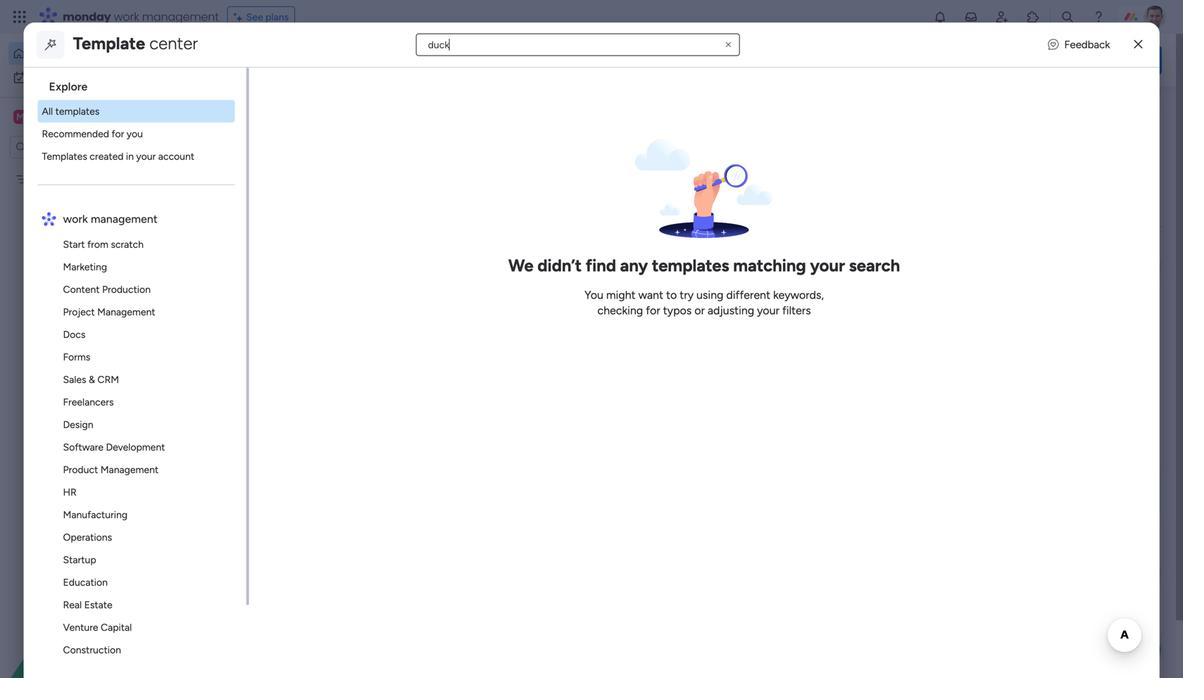 Task type: describe. For each thing, give the bounding box(es) containing it.
different
[[726, 288, 771, 302]]

center
[[149, 33, 198, 54]]

real
[[63, 599, 82, 611]]

main workspace
[[32, 110, 116, 124]]

invite members image
[[995, 10, 1009, 24]]

for inside you might want to try using different keywords, checking for typos or adjusting your filters
[[646, 304, 660, 317]]

template
[[73, 33, 145, 54]]

adjusting
[[708, 304, 754, 317]]

your inside you might want to try using different keywords, checking for typos or adjusting your filters
[[757, 304, 780, 317]]

terry turtle image
[[1144, 6, 1166, 28]]

monday work management
[[63, 9, 219, 25]]

work for monday
[[114, 9, 139, 25]]

startup
[[63, 554, 96, 566]]

management inside list box
[[91, 212, 158, 226]]

matching
[[733, 255, 806, 276]]

1 vertical spatial management
[[97, 306, 155, 318]]

see plans button
[[227, 6, 295, 27]]

work for my
[[48, 71, 70, 83]]

help
[[1124, 642, 1149, 657]]

v2 bolt switch image
[[1072, 52, 1080, 68]]

help button
[[1112, 638, 1161, 661]]

give feedback
[[979, 54, 1047, 66]]

management inside list box
[[67, 173, 125, 185]]

update
[[237, 336, 280, 351]]

created
[[90, 150, 124, 162]]

start
[[63, 238, 85, 250]]

quick search button
[[1061, 46, 1162, 74]]

explore element
[[38, 100, 246, 168]]

quickly
[[201, 61, 239, 74]]

quick
[[1084, 54, 1113, 67]]

product management
[[63, 464, 159, 476]]

project inside project management list box
[[33, 173, 65, 185]]

m inside "button"
[[251, 432, 265, 452]]

real estate
[[63, 599, 113, 611]]

update feed image
[[964, 10, 978, 24]]

select product image
[[13, 10, 27, 24]]

checking
[[598, 304, 643, 317]]

any
[[620, 255, 648, 276]]

find
[[586, 255, 616, 276]]

0 vertical spatial management
[[142, 9, 219, 25]]

feed
[[283, 336, 310, 351]]

your left recent
[[279, 61, 302, 74]]

close image
[[1134, 39, 1143, 50]]

help image
[[1092, 10, 1106, 24]]

see plans
[[246, 11, 289, 23]]

m inside "workspace selection" element
[[16, 111, 25, 123]]

we didn't find any templates matching your search
[[509, 255, 900, 276]]

work inside list box
[[63, 212, 88, 226]]

docs
[[63, 329, 86, 341]]

product
[[63, 464, 98, 476]]

feedback
[[1003, 54, 1047, 66]]

project inside work management templates element
[[63, 306, 95, 318]]

from
[[87, 238, 108, 250]]

0 vertical spatial lottie animation element
[[552, 34, 948, 87]]

monday
[[63, 9, 111, 25]]

main
[[32, 110, 57, 124]]

templates created in your account
[[42, 150, 195, 162]]

notifications image
[[933, 10, 947, 24]]

dapulse x slim image
[[1141, 102, 1158, 119]]

search
[[1116, 54, 1151, 67]]

start from scratch
[[63, 238, 144, 250]]

or
[[695, 304, 705, 317]]

home
[[31, 48, 58, 60]]

m button
[[226, 411, 560, 473]]

0 horizontal spatial lottie animation image
[[0, 536, 180, 678]]

estate
[[84, 599, 113, 611]]

feedback link
[[1048, 37, 1110, 53]]

0 horizontal spatial lottie animation element
[[0, 536, 180, 678]]

my workspaces
[[237, 384, 328, 399]]

sales
[[63, 374, 86, 386]]

typos
[[663, 304, 692, 317]]

venture
[[63, 622, 98, 634]]

project management inside list box
[[33, 173, 125, 185]]

see
[[246, 11, 263, 23]]

quickly access your recent boards, inbox and workspaces
[[201, 61, 493, 74]]

your up keywords, on the top right of the page
[[810, 255, 845, 276]]

work management templates element
[[38, 233, 246, 678]]

Search in workspace field
[[30, 139, 118, 155]]

design
[[63, 419, 93, 431]]

recently
[[237, 116, 289, 131]]

access
[[242, 61, 276, 74]]

explore heading
[[38, 68, 246, 100]]

my work
[[32, 71, 70, 83]]

learn and get support
[[1007, 611, 1104, 623]]

0 vertical spatial workspaces
[[433, 61, 493, 74]]

keywords,
[[773, 288, 824, 302]]

all
[[42, 105, 53, 117]]

clear search image
[[723, 39, 735, 50]]

want
[[639, 288, 664, 302]]

quick search
[[1084, 54, 1151, 67]]

recommended
[[42, 128, 109, 140]]

for inside 'explore' element
[[112, 128, 124, 140]]

(inbox)
[[313, 336, 355, 351]]

my work link
[[8, 66, 171, 89]]

templates inside 'explore' element
[[55, 105, 100, 117]]

my for my work
[[32, 71, 46, 83]]

recommended for you
[[42, 128, 143, 140]]

capital
[[101, 622, 132, 634]]



Task type: locate. For each thing, give the bounding box(es) containing it.
workspace image inside m "button"
[[241, 425, 275, 459]]

0 horizontal spatial and
[[412, 61, 430, 74]]

workspace image
[[13, 109, 27, 125], [241, 425, 275, 459]]

&
[[89, 374, 95, 386]]

0 vertical spatial my
[[32, 71, 46, 83]]

m
[[16, 111, 25, 123], [251, 432, 265, 452]]

v2 user feedback image
[[1048, 37, 1059, 53]]

workspaces right inbox
[[433, 61, 493, 74]]

work management
[[63, 212, 158, 226]]

project management inside work management templates element
[[63, 306, 155, 318]]

templates up try
[[652, 255, 729, 276]]

1 vertical spatial lottie animation element
[[0, 536, 180, 678]]

0 vertical spatial project
[[33, 173, 65, 185]]

workspace image for "workspace selection" element
[[13, 109, 27, 125]]

for
[[112, 128, 124, 140], [646, 304, 660, 317]]

1 vertical spatial for
[[646, 304, 660, 317]]

home link
[[8, 42, 171, 65]]

workspace selection element
[[13, 108, 118, 127]]

recent
[[305, 61, 338, 74]]

m down my workspaces
[[251, 432, 265, 452]]

we
[[509, 255, 534, 276]]

to
[[666, 288, 677, 302]]

1 vertical spatial m
[[251, 432, 265, 452]]

0 vertical spatial project management
[[33, 173, 125, 185]]

lottie animation element
[[552, 34, 948, 87], [0, 536, 180, 678]]

you might want to try using different keywords, checking for typos or adjusting your filters
[[585, 288, 824, 317]]

software development
[[63, 441, 165, 453]]

project management down 'content production'
[[63, 306, 155, 318]]

templates up recommended
[[55, 105, 100, 117]]

0 vertical spatial m
[[16, 111, 25, 123]]

0 horizontal spatial for
[[112, 128, 124, 140]]

0 vertical spatial workspace image
[[13, 109, 27, 125]]

workspace image left main
[[13, 109, 27, 125]]

project down templates
[[33, 173, 65, 185]]

lottie animation image
[[552, 34, 948, 87], [0, 536, 180, 678]]

1 vertical spatial lottie animation image
[[0, 536, 180, 678]]

0 vertical spatial and
[[412, 61, 430, 74]]

my inside option
[[32, 71, 46, 83]]

0 horizontal spatial templates
[[55, 105, 100, 117]]

manufacturing
[[63, 509, 128, 521]]

in
[[126, 150, 134, 162]]

and left get in the right of the page
[[1033, 611, 1050, 623]]

inbox
[[381, 61, 409, 74]]

workspace
[[60, 110, 116, 124]]

forms
[[63, 351, 90, 363]]

give
[[979, 54, 1000, 66]]

work up template center
[[114, 9, 139, 25]]

workspace image for m "button"
[[241, 425, 275, 459]]

your right in on the top
[[136, 150, 156, 162]]

boards,
[[340, 61, 378, 74]]

visited
[[292, 116, 331, 131]]

project
[[33, 173, 65, 185], [63, 306, 95, 318]]

Search by template name, creator or description search field
[[416, 33, 740, 56]]

1 vertical spatial templates
[[652, 255, 729, 276]]

venture capital
[[63, 622, 132, 634]]

support
[[1069, 611, 1104, 623]]

public board image
[[235, 257, 251, 273]]

and right inbox
[[412, 61, 430, 74]]

my work option
[[8, 66, 171, 89]]

all templates
[[42, 105, 100, 117]]

hr
[[63, 486, 77, 498]]

you
[[127, 128, 143, 140]]

search
[[849, 255, 900, 276]]

content
[[63, 284, 100, 295]]

m left main
[[16, 111, 25, 123]]

work
[[114, 9, 139, 25], [48, 71, 70, 83], [63, 212, 88, 226]]

0 horizontal spatial my
[[32, 71, 46, 83]]

1 horizontal spatial templates
[[652, 255, 729, 276]]

for left you at the top left of the page
[[112, 128, 124, 140]]

content production
[[63, 284, 151, 295]]

workspaces down update feed (inbox)
[[259, 384, 328, 399]]

management down production
[[97, 306, 155, 318]]

learn
[[1007, 611, 1031, 623]]

1 vertical spatial workspaces
[[259, 384, 328, 399]]

account
[[158, 150, 195, 162]]

explore
[[49, 80, 88, 93]]

get
[[1052, 611, 1067, 623]]

management down "development"
[[101, 464, 159, 476]]

1 horizontal spatial m
[[251, 432, 265, 452]]

1 vertical spatial management
[[91, 212, 158, 226]]

development
[[106, 441, 165, 453]]

0 horizontal spatial m
[[16, 111, 25, 123]]

project management
[[33, 173, 125, 185], [63, 306, 155, 318]]

search everything image
[[1061, 10, 1075, 24]]

1 vertical spatial and
[[1033, 611, 1050, 623]]

1 horizontal spatial lottie animation image
[[552, 34, 948, 87]]

list box containing explore
[[29, 68, 249, 678]]

0 horizontal spatial workspace image
[[13, 109, 27, 125]]

list box
[[29, 68, 249, 678]]

management down created
[[67, 173, 125, 185]]

1 horizontal spatial workspaces
[[433, 61, 493, 74]]

education
[[63, 577, 108, 589]]

0 vertical spatial lottie animation image
[[552, 34, 948, 87]]

plans
[[266, 11, 289, 23]]

None search field
[[416, 33, 740, 56]]

for down want
[[646, 304, 660, 317]]

1 vertical spatial project management
[[63, 306, 155, 318]]

might
[[606, 288, 636, 302]]

1 vertical spatial work
[[48, 71, 70, 83]]

you
[[585, 288, 604, 302]]

didn't
[[538, 255, 582, 276]]

project management list box
[[0, 164, 180, 381]]

template center
[[73, 33, 198, 54]]

scratch
[[111, 238, 144, 250]]

0 vertical spatial work
[[114, 9, 139, 25]]

construction
[[63, 644, 121, 656]]

workspaces
[[433, 61, 493, 74], [259, 384, 328, 399]]

operations
[[63, 531, 112, 543]]

option
[[0, 167, 180, 169]]

production
[[102, 284, 151, 295]]

work up start
[[63, 212, 88, 226]]

1 horizontal spatial and
[[1033, 611, 1050, 623]]

my down update on the left
[[237, 384, 256, 399]]

your inside 'explore' element
[[136, 150, 156, 162]]

home option
[[8, 42, 171, 65]]

project down content
[[63, 306, 95, 318]]

2 vertical spatial management
[[101, 464, 159, 476]]

using
[[697, 288, 724, 302]]

getting started element
[[951, 513, 1162, 570]]

and
[[412, 61, 430, 74], [1033, 611, 1050, 623]]

filters
[[782, 304, 811, 317]]

my
[[32, 71, 46, 83], [237, 384, 256, 399]]

1 vertical spatial workspace image
[[241, 425, 275, 459]]

0 horizontal spatial workspaces
[[259, 384, 328, 399]]

1 horizontal spatial my
[[237, 384, 256, 399]]

0 vertical spatial for
[[112, 128, 124, 140]]

1 horizontal spatial for
[[646, 304, 660, 317]]

1 vertical spatial my
[[237, 384, 256, 399]]

component image
[[235, 279, 248, 292]]

update feed (inbox)
[[237, 336, 355, 351]]

management up center
[[142, 9, 219, 25]]

try
[[680, 288, 694, 302]]

templates
[[42, 150, 87, 162]]

management
[[142, 9, 219, 25], [91, 212, 158, 226]]

management
[[67, 173, 125, 185], [97, 306, 155, 318], [101, 464, 159, 476]]

management up the scratch
[[91, 212, 158, 226]]

0 vertical spatial management
[[67, 173, 125, 185]]

work down 'home'
[[48, 71, 70, 83]]

2 vertical spatial work
[[63, 212, 88, 226]]

freelancers
[[63, 396, 114, 408]]

my for my workspaces
[[237, 384, 256, 399]]

work inside option
[[48, 71, 70, 83]]

software
[[63, 441, 104, 453]]

1 horizontal spatial workspace image
[[241, 425, 275, 459]]

your down different on the top of page
[[757, 304, 780, 317]]

marketing
[[63, 261, 107, 273]]

0 vertical spatial templates
[[55, 105, 100, 117]]

project management down templates
[[33, 173, 125, 185]]

close recently visited image
[[218, 115, 235, 132]]

recently visited
[[237, 116, 331, 131]]

my down 'home'
[[32, 71, 46, 83]]

templates
[[55, 105, 100, 117], [652, 255, 729, 276]]

1 vertical spatial project
[[63, 306, 95, 318]]

1 horizontal spatial lottie animation element
[[552, 34, 948, 87]]

v2 user feedback image
[[962, 52, 973, 68]]

monday marketplace image
[[1026, 10, 1040, 24]]

workspace image down my workspaces
[[241, 425, 275, 459]]



Task type: vqa. For each thing, say whether or not it's contained in the screenshot.
bottom the Public board image
no



